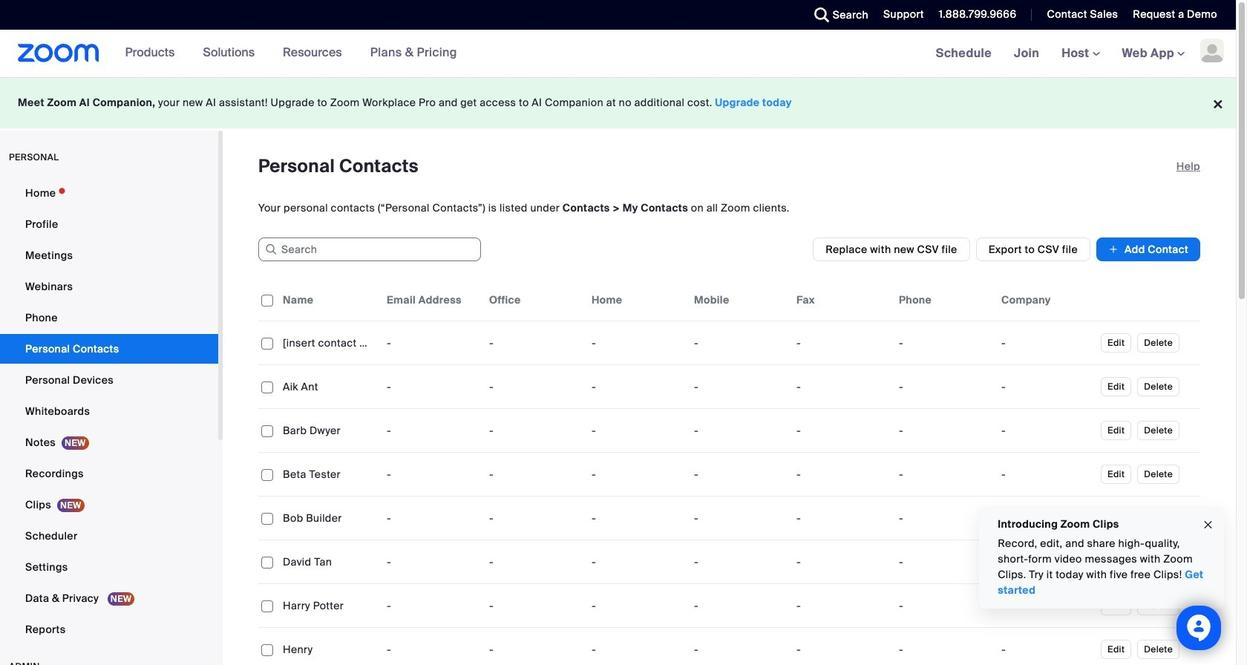 Task type: locate. For each thing, give the bounding box(es) containing it.
footer
[[0, 77, 1237, 128]]

application
[[258, 279, 1212, 666]]

personal menu menu
[[0, 178, 218, 646]]

add image
[[1109, 242, 1119, 257]]

banner
[[0, 30, 1237, 78]]

Search Contacts Input text field
[[258, 238, 481, 261]]

cell
[[894, 328, 996, 358], [996, 328, 1099, 358], [894, 372, 996, 402], [996, 372, 1099, 402], [894, 416, 996, 446], [996, 416, 1099, 446], [894, 460, 996, 489], [996, 460, 1099, 489], [894, 504, 996, 533], [996, 504, 1099, 533], [894, 547, 996, 577], [996, 547, 1099, 577], [894, 591, 996, 621], [996, 591, 1099, 621]]



Task type: vqa. For each thing, say whether or not it's contained in the screenshot.
left image on the top of page
no



Task type: describe. For each thing, give the bounding box(es) containing it.
product information navigation
[[99, 30, 469, 77]]

meetings navigation
[[925, 30, 1237, 78]]

zoom logo image
[[18, 44, 99, 62]]

close image
[[1203, 517, 1215, 534]]

profile picture image
[[1201, 39, 1225, 62]]



